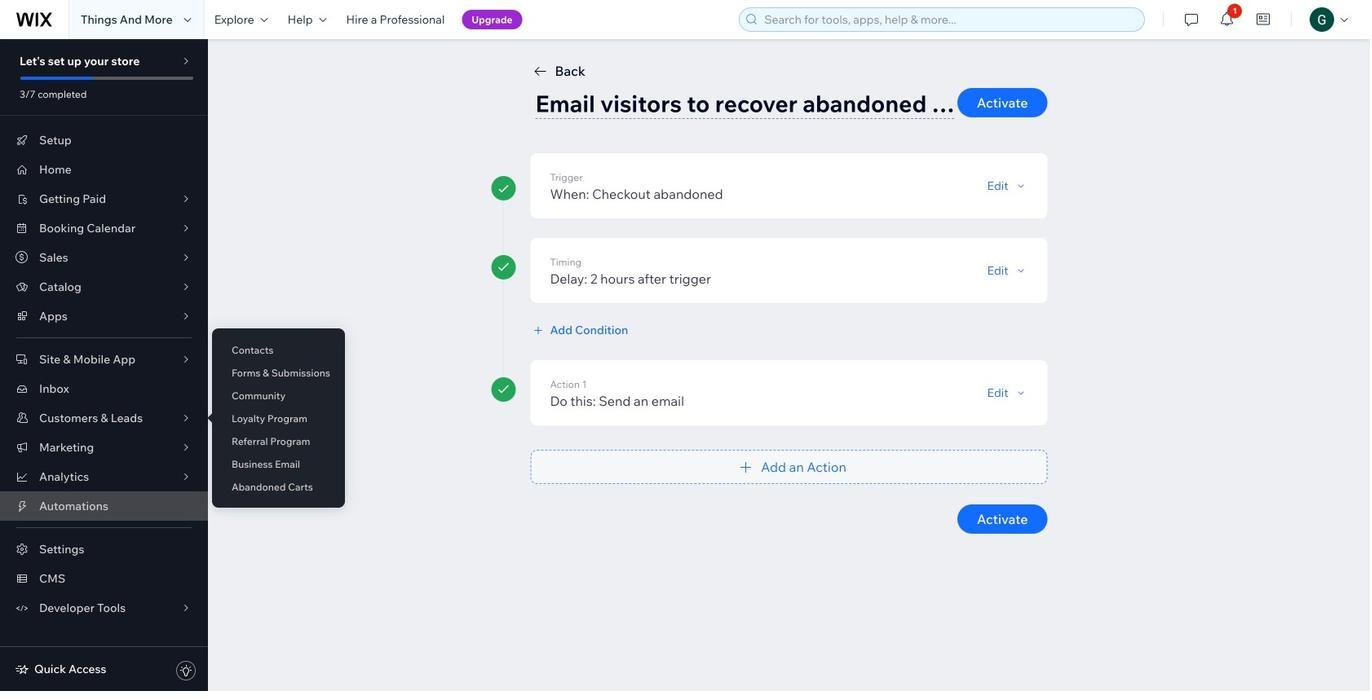 Task type: describe. For each thing, give the bounding box(es) containing it.
sidebar element
[[0, 39, 208, 692]]

Search for tools, apps, help & more... field
[[759, 8, 1139, 31]]



Task type: vqa. For each thing, say whether or not it's contained in the screenshot.
Search for tools, apps, help & more... field
yes



